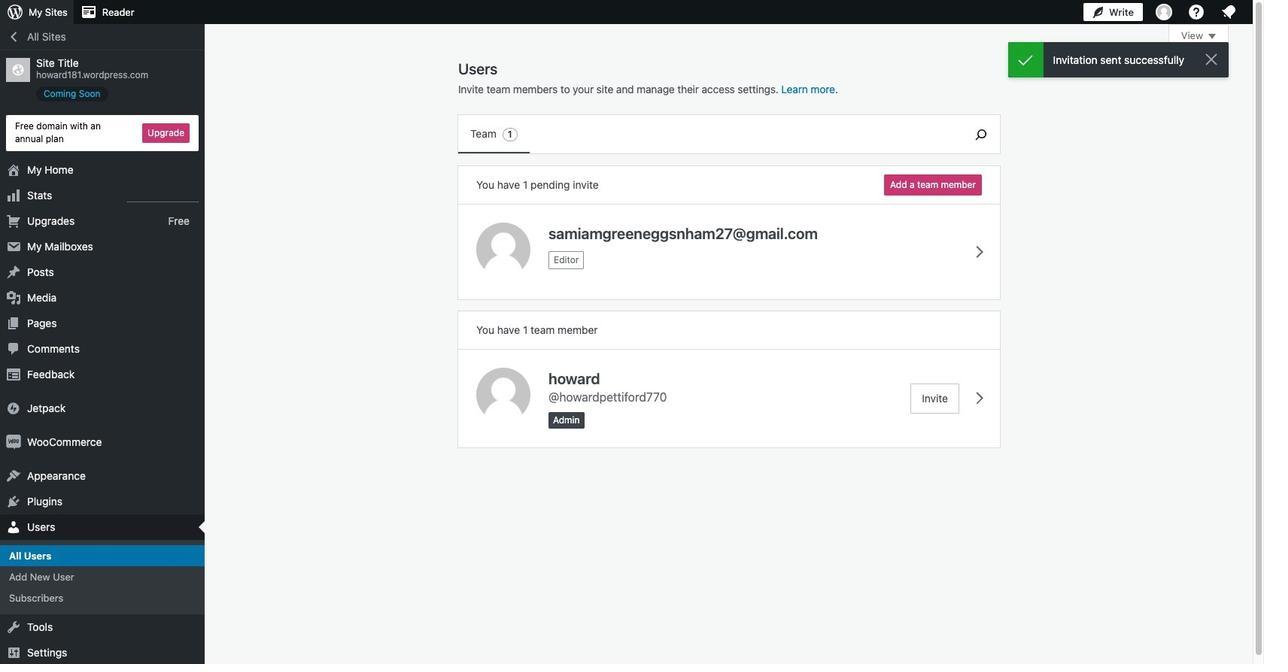 Task type: vqa. For each thing, say whether or not it's contained in the screenshot.
assure
no



Task type: describe. For each thing, give the bounding box(es) containing it.
notice status
[[1009, 42, 1229, 78]]

manage your notifications image
[[1220, 3, 1238, 21]]

my profile image
[[1156, 4, 1173, 20]]



Task type: locate. For each thing, give the bounding box(es) containing it.
1 vertical spatial img image
[[6, 435, 21, 450]]

howard image
[[477, 368, 531, 422]]

1 img image from the top
[[6, 401, 21, 416]]

open search image
[[963, 125, 1001, 143]]

closed image
[[1209, 34, 1217, 39]]

img image
[[6, 401, 21, 416], [6, 435, 21, 450]]

0 vertical spatial img image
[[6, 401, 21, 416]]

help image
[[1188, 3, 1206, 21]]

main content
[[458, 24, 1229, 448]]

highest hourly views 0 image
[[127, 192, 199, 202]]

dismiss image
[[1203, 50, 1221, 69]]

2 img image from the top
[[6, 435, 21, 450]]

None search field
[[963, 115, 1001, 154]]



